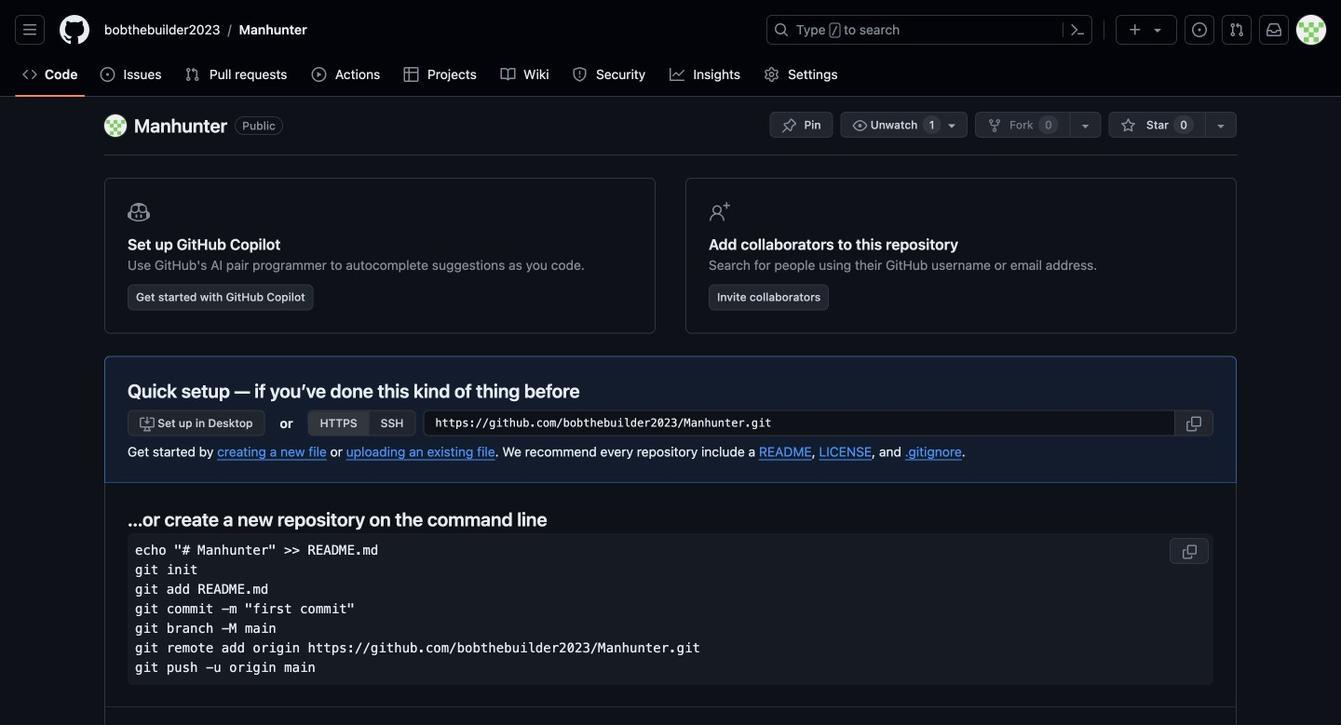 Task type: describe. For each thing, give the bounding box(es) containing it.
git pull request image
[[185, 67, 200, 82]]

git pull request image
[[1230, 22, 1245, 37]]

code image
[[22, 67, 37, 82]]

graph image
[[670, 67, 685, 82]]

command palette image
[[1071, 22, 1086, 37]]

Clone URL text field
[[423, 410, 1176, 437]]

table image
[[404, 67, 419, 82]]

issue opened image
[[1193, 22, 1208, 37]]

shield image
[[573, 67, 588, 82]]

homepage image
[[60, 15, 89, 45]]

play image
[[312, 67, 327, 82]]

notifications image
[[1267, 22, 1282, 37]]

gear image
[[765, 67, 780, 82]]

issue opened image
[[100, 67, 115, 82]]

book image
[[501, 67, 516, 82]]

eye image
[[853, 118, 868, 133]]

see your forks of this repository image
[[1079, 118, 1094, 133]]

0 vertical spatial copy to clipboard image
[[1187, 417, 1202, 432]]

owner avatar image
[[104, 115, 127, 137]]



Task type: locate. For each thing, give the bounding box(es) containing it.
pin this repository to your profile image
[[782, 118, 797, 133]]

person add image
[[709, 201, 732, 224]]

add this repository to a list image
[[1214, 118, 1229, 133]]

1 vertical spatial copy to clipboard image
[[1183, 545, 1197, 560]]

plus image
[[1129, 22, 1143, 37]]

desktop download image
[[140, 417, 155, 432]]

copilot image
[[128, 201, 150, 224]]

copy to clipboard image
[[1187, 417, 1202, 432], [1183, 545, 1197, 560]]

star image
[[1122, 118, 1137, 133]]

repo forked image
[[988, 118, 1003, 133]]

list
[[97, 15, 756, 45]]

triangle down image
[[1151, 22, 1166, 37]]

0 users starred this repository element
[[1174, 116, 1195, 134]]



Task type: vqa. For each thing, say whether or not it's contained in the screenshot.
Mortar Board image
no



